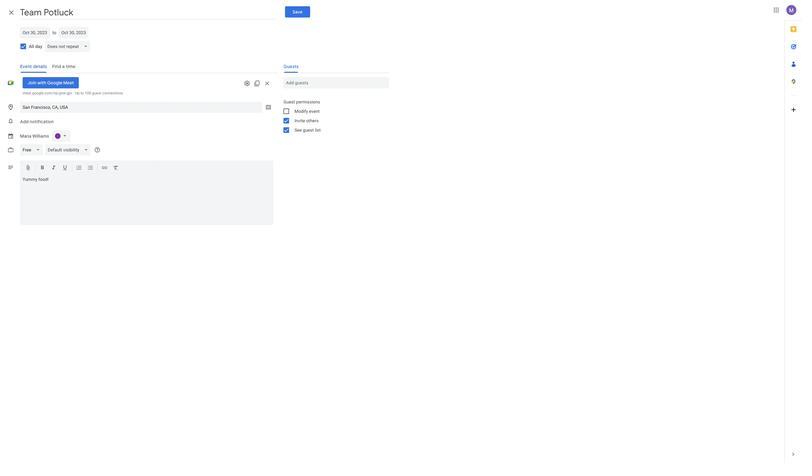 Task type: vqa. For each thing, say whether or not it's contained in the screenshot.
rightmost "guest"
yes



Task type: locate. For each thing, give the bounding box(es) containing it.
meet.google.com/irp-jyne-gpr · up to 100 guest connections
[[23, 91, 123, 95]]

add
[[20, 119, 29, 125]]

yummy food!
[[23, 177, 49, 182]]

0 horizontal spatial to
[[52, 30, 56, 35]]

meet
[[63, 80, 74, 86]]

join with google meet link
[[23, 77, 79, 89]]

add notification button
[[18, 114, 56, 129]]

modify event
[[295, 109, 320, 114]]

Guests text field
[[286, 77, 387, 89]]

guest
[[284, 100, 295, 105]]

event
[[309, 109, 320, 114]]

0 vertical spatial to
[[52, 30, 56, 35]]

to
[[52, 30, 56, 35], [81, 91, 84, 95]]

1 vertical spatial guest
[[303, 128, 314, 133]]

guest left "list"
[[303, 128, 314, 133]]

None field
[[45, 41, 93, 52], [20, 144, 45, 156], [45, 144, 93, 156], [45, 41, 93, 52], [20, 144, 45, 156], [45, 144, 93, 156]]

google
[[47, 80, 62, 86]]

Location text field
[[23, 102, 260, 113]]

permissions
[[296, 100, 320, 105]]

0 vertical spatial guest
[[92, 91, 101, 95]]

italic image
[[51, 165, 57, 172]]

maria williams
[[20, 134, 49, 139]]

all day
[[29, 44, 42, 49]]

group
[[279, 97, 389, 135]]

food!
[[38, 177, 49, 182]]

see guest list
[[295, 128, 321, 133]]

underline image
[[62, 165, 68, 172]]

guest
[[92, 91, 101, 95], [303, 128, 314, 133]]

up
[[75, 91, 80, 95]]

guest right '100'
[[92, 91, 101, 95]]

list
[[315, 128, 321, 133]]

see
[[295, 128, 302, 133]]

to right start date text field
[[52, 30, 56, 35]]

1 horizontal spatial guest
[[303, 128, 314, 133]]

1 vertical spatial to
[[81, 91, 84, 95]]

modify
[[295, 109, 308, 114]]

100
[[85, 91, 91, 95]]

tab list
[[785, 20, 802, 446]]

with
[[37, 80, 46, 86]]

to right up
[[81, 91, 84, 95]]

remove formatting image
[[113, 165, 119, 172]]

save button
[[285, 6, 310, 18]]

1 horizontal spatial to
[[81, 91, 84, 95]]

connections
[[102, 91, 123, 95]]



Task type: describe. For each thing, give the bounding box(es) containing it.
·
[[73, 91, 74, 95]]

join with google meet
[[28, 80, 74, 86]]

insert link image
[[101, 165, 108, 172]]

Start date text field
[[23, 29, 47, 36]]

maria
[[20, 134, 31, 139]]

meet.google.com/irp-
[[23, 91, 59, 95]]

invite
[[295, 118, 305, 123]]

gpr
[[67, 91, 72, 95]]

guest permissions
[[284, 100, 320, 105]]

all
[[29, 44, 34, 49]]

group containing guest permissions
[[279, 97, 389, 135]]

others
[[306, 118, 319, 123]]

numbered list image
[[76, 165, 82, 172]]

bulleted list image
[[87, 165, 94, 172]]

williams
[[32, 134, 49, 139]]

save
[[293, 9, 302, 15]]

join
[[28, 80, 36, 86]]

End date text field
[[61, 29, 86, 36]]

notification
[[30, 119, 54, 125]]

invite others
[[295, 118, 319, 123]]

0 horizontal spatial guest
[[92, 91, 101, 95]]

bold image
[[39, 165, 46, 172]]

add notification
[[20, 119, 54, 125]]

yummy
[[23, 177, 37, 182]]

Title text field
[[20, 6, 275, 19]]

Description text field
[[20, 177, 274, 224]]

formatting options toolbar
[[20, 161, 274, 175]]

day
[[35, 44, 42, 49]]

jyne-
[[59, 91, 67, 95]]



